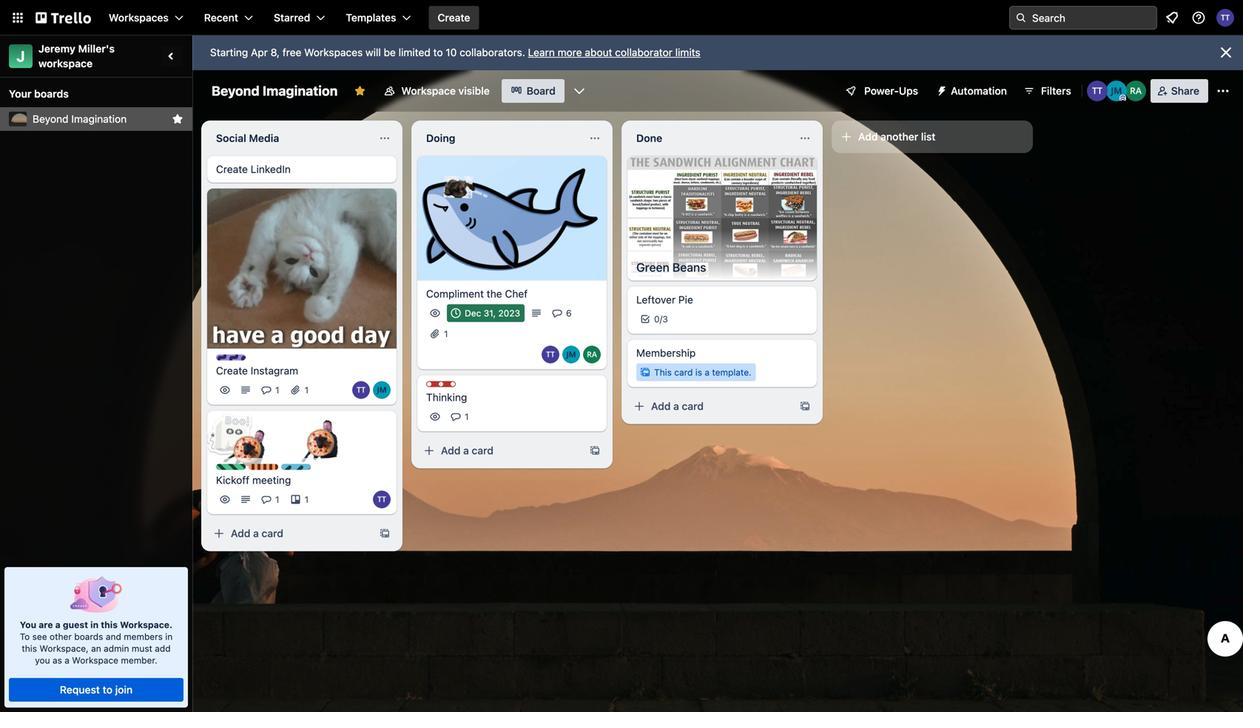 Task type: locate. For each thing, give the bounding box(es) containing it.
1 down "instagram"
[[275, 385, 279, 396]]

recent
[[204, 11, 238, 24]]

workspaces up workspace navigation collapse icon
[[109, 11, 169, 24]]

in
[[90, 620, 98, 630], [165, 632, 173, 642]]

beyond
[[212, 83, 259, 99], [33, 113, 68, 125]]

1 vertical spatial add a card
[[441, 445, 493, 457]]

add a card down this
[[651, 400, 704, 413]]

1 horizontal spatial workspace
[[401, 85, 456, 97]]

add a card button
[[627, 395, 790, 419], [417, 439, 580, 463], [207, 522, 370, 546]]

leftover pie
[[636, 294, 693, 306]]

thoughts thinking
[[426, 382, 482, 404]]

0 vertical spatial create from template… image
[[799, 401, 811, 413]]

boards up an
[[74, 632, 103, 642]]

0 vertical spatial to
[[433, 46, 443, 58]]

this down to
[[22, 644, 37, 654]]

card down is
[[682, 400, 704, 413]]

to left 10
[[433, 46, 443, 58]]

workspaces left the will
[[304, 46, 363, 58]]

Done text field
[[627, 127, 793, 150]]

add a card down thinking
[[441, 445, 493, 457]]

add
[[155, 644, 171, 654]]

create from template… image for social media
[[379, 528, 391, 540]]

0 horizontal spatial add a card button
[[207, 522, 370, 546]]

0 horizontal spatial beyond imagination
[[33, 113, 127, 125]]

0 horizontal spatial workspace
[[72, 656, 118, 666]]

workspace
[[401, 85, 456, 97], [72, 656, 118, 666]]

color: orange, title: none image
[[249, 464, 278, 470]]

add left another
[[858, 131, 878, 143]]

create from template… image
[[799, 401, 811, 413], [589, 445, 601, 457], [379, 528, 391, 540]]

https://media3.giphy.com/media/uzbc1merae75kv3oqd/100w.gif?cid=ad960664cgd8q560jl16i4tqsq6qk30rgh2t6st4j6ihzo35&ep=v1_stickers_search&rid=100w.gif&ct=s image up sparkling
[[291, 409, 345, 463]]

0 horizontal spatial jeremy miller (jeremymiller198) image
[[562, 346, 580, 364]]

green
[[636, 261, 669, 275]]

workspace down the limited on the left top of the page
[[401, 85, 456, 97]]

0
[[654, 314, 660, 325]]

add a card button down the thinking link
[[417, 439, 580, 463]]

2 horizontal spatial create from template… image
[[799, 401, 811, 413]]

add a card down kickoff meeting
[[231, 528, 283, 540]]

primary element
[[0, 0, 1243, 36]]

dec 31, 2023
[[465, 308, 520, 319]]

1 vertical spatial beyond
[[33, 113, 68, 125]]

create from template… image for doing
[[589, 445, 601, 457]]

create down social in the top left of the page
[[216, 163, 248, 175]]

meeting
[[252, 474, 291, 487]]

board link
[[501, 79, 564, 103]]

a
[[705, 367, 710, 378], [673, 400, 679, 413], [463, 445, 469, 457], [253, 528, 259, 540], [55, 620, 60, 630], [65, 656, 69, 666]]

star or unstar board image
[[354, 85, 366, 97]]

1
[[444, 329, 448, 339], [275, 385, 279, 396], [305, 385, 309, 396], [465, 412, 469, 422], [275, 495, 279, 505], [305, 495, 309, 505]]

0 horizontal spatial this
[[22, 644, 37, 654]]

jeremy miller (jeremymiller198) image
[[1106, 81, 1127, 101], [562, 346, 580, 364]]

color: green, title: none image
[[216, 464, 246, 470]]

Social Media text field
[[207, 127, 373, 150]]

0 vertical spatial jeremy miller (jeremymiller198) image
[[1106, 81, 1127, 101]]

0 horizontal spatial ruby anderson (rubyanderson7) image
[[583, 346, 601, 364]]

2 horizontal spatial add a card button
[[627, 395, 790, 419]]

filters button
[[1019, 79, 1076, 103]]

1 down thoughts thinking
[[465, 412, 469, 422]]

1 horizontal spatial beyond imagination
[[212, 83, 338, 99]]

workspace
[[38, 57, 93, 70]]

and
[[106, 632, 121, 642]]

beyond imagination down your boards with 1 items element
[[33, 113, 127, 125]]

workspace inside button
[[401, 85, 456, 97]]

is
[[695, 367, 702, 378]]

limits
[[675, 46, 700, 58]]

learn more about collaborator limits link
[[528, 46, 700, 58]]

learn
[[528, 46, 555, 58]]

0 horizontal spatial workspaces
[[109, 11, 169, 24]]

1 vertical spatial this
[[22, 644, 37, 654]]

0 / 3
[[654, 314, 668, 325]]

0 horizontal spatial boards
[[34, 88, 69, 100]]

to left 'join'
[[103, 684, 112, 696]]

limited
[[399, 46, 430, 58]]

0 vertical spatial beyond
[[212, 83, 259, 99]]

board
[[527, 85, 556, 97]]

imagination
[[263, 83, 338, 99], [71, 113, 127, 125]]

member.
[[121, 656, 157, 666]]

0 horizontal spatial create from template… image
[[379, 528, 391, 540]]

2 horizontal spatial add a card
[[651, 400, 704, 413]]

you
[[35, 656, 50, 666]]

imagination down 'free'
[[263, 83, 338, 99]]

imagination down your boards with 1 items element
[[71, 113, 127, 125]]

0 vertical spatial boards
[[34, 88, 69, 100]]

your boards
[[9, 88, 69, 100]]

add a card button for social media
[[207, 522, 370, 546]]

0 vertical spatial create
[[438, 11, 470, 24]]

1 horizontal spatial add a card button
[[417, 439, 580, 463]]

card left is
[[674, 367, 693, 378]]

create for create instagram
[[216, 365, 248, 377]]

you are a guest in this workspace. to see other boards and members in this workspace, an admin must add you as a workspace member.
[[20, 620, 173, 666]]

color: purple, title: none image
[[216, 355, 246, 361]]

create down color: purple, title: none image
[[216, 365, 248, 377]]

0 vertical spatial workspace
[[401, 85, 456, 97]]

beyond inside text field
[[212, 83, 259, 99]]

back to home image
[[36, 6, 91, 30]]

create inside 'button'
[[438, 11, 470, 24]]

0 vertical spatial beyond imagination
[[212, 83, 338, 99]]

workspaces button
[[100, 6, 192, 30]]

https://media3.giphy.com/media/uzbc1merae75kv3oqd/100w.gif?cid=ad960664cgd8q560jl16i4tqsq6qk30rgh2t6st4j6ihzo35&ep=v1_stickers_search&rid=100w.gif&ct=s image
[[291, 409, 345, 463], [220, 415, 275, 470]]

beyond imagination down 8,
[[212, 83, 338, 99]]

workspaces
[[109, 11, 169, 24], [304, 46, 363, 58]]

this
[[654, 367, 672, 378]]

0 vertical spatial in
[[90, 620, 98, 630]]

jeremy miller (jeremymiller198) image for ruby anderson (rubyanderson7) icon to the bottom
[[562, 346, 580, 364]]

are
[[39, 620, 53, 630]]

compliment the chef link
[[426, 287, 598, 301]]

in up add at the bottom left of page
[[165, 632, 173, 642]]

jeremy miller (jeremymiller198) image down the 6
[[562, 346, 580, 364]]

0 vertical spatial imagination
[[263, 83, 338, 99]]

thinking
[[426, 391, 467, 404]]

1 horizontal spatial beyond
[[212, 83, 259, 99]]

jeremy
[[38, 43, 75, 55]]

to
[[433, 46, 443, 58], [103, 684, 112, 696]]

beyond down your boards at the left of page
[[33, 113, 68, 125]]

this up "and"
[[101, 620, 118, 630]]

create button
[[429, 6, 479, 30]]

add down this
[[651, 400, 671, 413]]

kickoff meeting link
[[216, 473, 388, 488]]

you
[[20, 620, 36, 630]]

terry turtle (terryturtle) image
[[1216, 9, 1234, 27], [1087, 81, 1107, 101], [542, 346, 559, 364], [373, 491, 391, 509]]

workspace visible button
[[375, 79, 499, 103]]

card
[[674, 367, 693, 378], [682, 400, 704, 413], [472, 445, 493, 457], [262, 528, 283, 540]]

0 horizontal spatial add a card
[[231, 528, 283, 540]]

1 vertical spatial boards
[[74, 632, 103, 642]]

add a card for done
[[651, 400, 704, 413]]

beyond imagination inside text field
[[212, 83, 338, 99]]

1 vertical spatial workspaces
[[304, 46, 363, 58]]

0 vertical spatial add a card
[[651, 400, 704, 413]]

1 down 'create instagram' "link"
[[305, 385, 309, 396]]

power-ups
[[864, 85, 918, 97]]

to inside button
[[103, 684, 112, 696]]

jeremy miller (jeremymiller198) image for right ruby anderson (rubyanderson7) icon
[[1106, 81, 1127, 101]]

1 vertical spatial add a card button
[[417, 439, 580, 463]]

0 vertical spatial this
[[101, 620, 118, 630]]

add
[[858, 131, 878, 143], [651, 400, 671, 413], [441, 445, 460, 457], [231, 528, 250, 540]]

automation
[[951, 85, 1007, 97]]

1 horizontal spatial workspaces
[[304, 46, 363, 58]]

1 horizontal spatial to
[[433, 46, 443, 58]]

filters
[[1041, 85, 1071, 97]]

starred button
[[265, 6, 334, 30]]

request to join button
[[9, 678, 183, 702]]

1 horizontal spatial in
[[165, 632, 173, 642]]

create inside "link"
[[216, 365, 248, 377]]

automation button
[[930, 79, 1016, 103]]

1 vertical spatial workspace
[[72, 656, 118, 666]]

show menu image
[[1216, 84, 1230, 98]]

miller's
[[78, 43, 115, 55]]

a down this card is a template.
[[673, 400, 679, 413]]

1 horizontal spatial add a card
[[441, 445, 493, 457]]

list
[[921, 131, 936, 143]]

1 horizontal spatial create from template… image
[[589, 445, 601, 457]]

0 horizontal spatial beyond
[[33, 113, 68, 125]]

media
[[249, 132, 279, 144]]

jeremy miller (jeremymiller198) image
[[373, 382, 391, 399]]

must
[[132, 644, 152, 654]]

0 horizontal spatial imagination
[[71, 113, 127, 125]]

boards
[[34, 88, 69, 100], [74, 632, 103, 642]]

ruby anderson (rubyanderson7) image
[[1125, 81, 1146, 101], [583, 346, 601, 364]]

card down meeting
[[262, 528, 283, 540]]

create up starting apr 8, free workspaces will be limited to 10 collaborators. learn more about collaborator limits
[[438, 11, 470, 24]]

share
[[1171, 85, 1199, 97]]

membership link
[[636, 346, 808, 361]]

2 vertical spatial add a card button
[[207, 522, 370, 546]]

workspaces inside the workspaces dropdown button
[[109, 11, 169, 24]]

1 vertical spatial ruby anderson (rubyanderson7) image
[[583, 346, 601, 364]]

add down kickoff
[[231, 528, 250, 540]]

Doing text field
[[417, 127, 583, 150]]

1 vertical spatial create
[[216, 163, 248, 175]]

will
[[365, 46, 381, 58]]

pie
[[678, 294, 693, 306]]

beyond imagination link
[[33, 112, 166, 127]]

compliment the chef
[[426, 288, 528, 300]]

add a card
[[651, 400, 704, 413], [441, 445, 493, 457], [231, 528, 283, 540]]

add a card for social media
[[231, 528, 283, 540]]

ups
[[899, 85, 918, 97]]

compliment
[[426, 288, 484, 300]]

0 horizontal spatial in
[[90, 620, 98, 630]]

workspace down an
[[72, 656, 118, 666]]

customize views image
[[572, 84, 587, 98]]

card down the thinking link
[[472, 445, 493, 457]]

boards right 'your'
[[34, 88, 69, 100]]

workspace navigation collapse icon image
[[161, 46, 182, 67]]

this member is an admin of this board. image
[[1119, 95, 1126, 101]]

create from template… image for done
[[799, 401, 811, 413]]

0 horizontal spatial to
[[103, 684, 112, 696]]

jeremy miller's workspace
[[38, 43, 117, 70]]

2 vertical spatial create
[[216, 365, 248, 377]]

beyond down starting
[[212, 83, 259, 99]]

3
[[662, 314, 668, 325]]

1 vertical spatial jeremy miller (jeremymiller198) image
[[562, 346, 580, 364]]

1 vertical spatial to
[[103, 684, 112, 696]]

create linkedin
[[216, 163, 291, 175]]

in right guest
[[90, 620, 98, 630]]

1 vertical spatial in
[[165, 632, 173, 642]]

terry turtle (terryturtle) image
[[352, 382, 370, 399]]

0 vertical spatial workspaces
[[109, 11, 169, 24]]

1 horizontal spatial imagination
[[263, 83, 338, 99]]

1 vertical spatial beyond imagination
[[33, 113, 127, 125]]

add a card for doing
[[441, 445, 493, 457]]

this
[[101, 620, 118, 630], [22, 644, 37, 654]]

collaborators.
[[460, 46, 525, 58]]

1 down the kickoff meeting link
[[305, 495, 309, 505]]

add a card button down the kickoff meeting link
[[207, 522, 370, 546]]

0 vertical spatial ruby anderson (rubyanderson7) image
[[1125, 81, 1146, 101]]

add for doing
[[441, 445, 460, 457]]

beyond imagination
[[212, 83, 338, 99], [33, 113, 127, 125]]

0 vertical spatial add a card button
[[627, 395, 790, 419]]

1 horizontal spatial jeremy miller (jeremymiller198) image
[[1106, 81, 1127, 101]]

create instagram
[[216, 365, 298, 377]]

1 vertical spatial create from template… image
[[589, 445, 601, 457]]

create
[[438, 11, 470, 24], [216, 163, 248, 175], [216, 365, 248, 377]]

starred icon image
[[172, 113, 183, 125]]

leftover
[[636, 294, 676, 306]]

1 horizontal spatial boards
[[74, 632, 103, 642]]

sparkling
[[296, 465, 336, 476]]

green beans
[[636, 261, 706, 275]]

add a card button down this card is a template.
[[627, 395, 790, 419]]

jeremy miller (jeremymiller198) image right filters
[[1106, 81, 1127, 101]]

https://media3.giphy.com/media/uzbc1merae75kv3oqd/100w.gif?cid=ad960664cgd8q560jl16i4tqsq6qk30rgh2t6st4j6ihzo35&ep=v1_stickers_search&rid=100w.gif&ct=s image up kickoff meeting
[[220, 415, 275, 470]]

request to join
[[60, 684, 133, 696]]

2 vertical spatial add a card
[[231, 528, 283, 540]]

2 vertical spatial create from template… image
[[379, 528, 391, 540]]

add down thinking
[[441, 445, 460, 457]]

workspace inside you are a guest in this workspace. to see other boards and members in this workspace, an admin must add you as a workspace member.
[[72, 656, 118, 666]]



Task type: vqa. For each thing, say whether or not it's contained in the screenshot.
Color: purple, title: none icon
yes



Task type: describe. For each thing, give the bounding box(es) containing it.
dec
[[465, 308, 481, 319]]

your
[[9, 88, 32, 100]]

beans
[[672, 261, 706, 275]]

create for create
[[438, 11, 470, 24]]

workspace.
[[120, 620, 173, 630]]

Search field
[[1009, 6, 1157, 30]]

1 horizontal spatial ruby anderson (rubyanderson7) image
[[1125, 81, 1146, 101]]

add inside add another list button
[[858, 131, 878, 143]]

green beans link
[[627, 254, 817, 281]]

search image
[[1015, 12, 1027, 24]]

your boards with 1 items element
[[9, 85, 176, 103]]

sm image
[[930, 79, 951, 100]]

another
[[881, 131, 918, 143]]

instagram
[[251, 365, 298, 377]]

a down thinking
[[463, 445, 469, 457]]

card for doing
[[472, 445, 493, 457]]

j
[[17, 47, 25, 65]]

boards inside you are a guest in this workspace. to see other boards and members in this workspace, an admin must add you as a workspace member.
[[74, 632, 103, 642]]

linkedin
[[251, 163, 291, 175]]

starting
[[210, 46, 248, 58]]

Board name text field
[[204, 79, 345, 103]]

add a card button for done
[[627, 395, 790, 419]]

add a card button for doing
[[417, 439, 580, 463]]

a right is
[[705, 367, 710, 378]]

pete ghost image
[[206, 411, 253, 459]]

request
[[60, 684, 100, 696]]

/
[[660, 314, 662, 325]]

imagination inside text field
[[263, 83, 338, 99]]

social media
[[216, 132, 279, 144]]

about
[[585, 46, 612, 58]]

apr
[[251, 46, 268, 58]]

https://media1.giphy.com/media/3ov9jucrjra1ggg9vu/100w.gif?cid=ad960664cgd8q560jl16i4tqsq6qk30rgh2t6st4j6ihzo35&ep=v1_stickers_search&rid=100w.gif&ct=s image
[[435, 155, 484, 204]]

add another list
[[858, 131, 936, 143]]

workspace visible
[[401, 85, 490, 97]]

create for create linkedin
[[216, 163, 248, 175]]

membership
[[636, 347, 696, 359]]

share button
[[1150, 79, 1208, 103]]

other
[[50, 632, 72, 642]]

see
[[32, 632, 47, 642]]

1 down meeting
[[275, 495, 279, 505]]

chef
[[505, 288, 528, 300]]

done
[[636, 132, 662, 144]]

visible
[[458, 85, 490, 97]]

free
[[282, 46, 301, 58]]

power-ups button
[[835, 79, 927, 103]]

10
[[446, 46, 457, 58]]

the
[[487, 288, 502, 300]]

doing
[[426, 132, 455, 144]]

templates
[[346, 11, 396, 24]]

Dec 31, 2023 checkbox
[[447, 304, 525, 322]]

8,
[[271, 46, 280, 58]]

admin
[[104, 644, 129, 654]]

a right as
[[65, 656, 69, 666]]

more
[[558, 46, 582, 58]]

thinking link
[[426, 390, 598, 405]]

kickoff
[[216, 474, 249, 487]]

1 down compliment
[[444, 329, 448, 339]]

open information menu image
[[1191, 10, 1206, 25]]

add for social media
[[231, 528, 250, 540]]

power-
[[864, 85, 899, 97]]

card for done
[[682, 400, 704, 413]]

starting apr 8, free workspaces will be limited to 10 collaborators. learn more about collaborator limits
[[210, 46, 700, 58]]

add for done
[[651, 400, 671, 413]]

templates button
[[337, 6, 420, 30]]

color: bold red, title: "thoughts" element
[[426, 381, 482, 392]]

6
[[566, 308, 572, 319]]

leftover pie link
[[636, 293, 808, 308]]

1 vertical spatial imagination
[[71, 113, 127, 125]]

this card is a template.
[[654, 367, 751, 378]]

create linkedin link
[[216, 162, 388, 177]]

2023
[[498, 308, 520, 319]]

card for social media
[[262, 528, 283, 540]]

join
[[115, 684, 133, 696]]

create instagram link
[[216, 364, 388, 379]]

0 horizontal spatial https://media3.giphy.com/media/uzbc1merae75kv3oqd/100w.gif?cid=ad960664cgd8q560jl16i4tqsq6qk30rgh2t6st4j6ihzo35&ep=v1_stickers_search&rid=100w.gif&ct=s image
[[220, 415, 275, 470]]

as
[[53, 656, 62, 666]]

1 horizontal spatial this
[[101, 620, 118, 630]]

1 horizontal spatial https://media3.giphy.com/media/uzbc1merae75kv3oqd/100w.gif?cid=ad960664cgd8q560jl16i4tqsq6qk30rgh2t6st4j6ihzo35&ep=v1_stickers_search&rid=100w.gif&ct=s image
[[291, 409, 345, 463]]

a right are
[[55, 620, 60, 630]]

0 notifications image
[[1163, 9, 1181, 27]]

a down kickoff meeting
[[253, 528, 259, 540]]

thoughts
[[441, 382, 482, 392]]

workspace,
[[40, 644, 89, 654]]

31,
[[484, 308, 496, 319]]

to
[[20, 632, 30, 642]]

add another list button
[[832, 121, 1033, 153]]

color: sky, title: "sparkling" element
[[281, 464, 336, 476]]

social
[[216, 132, 246, 144]]



